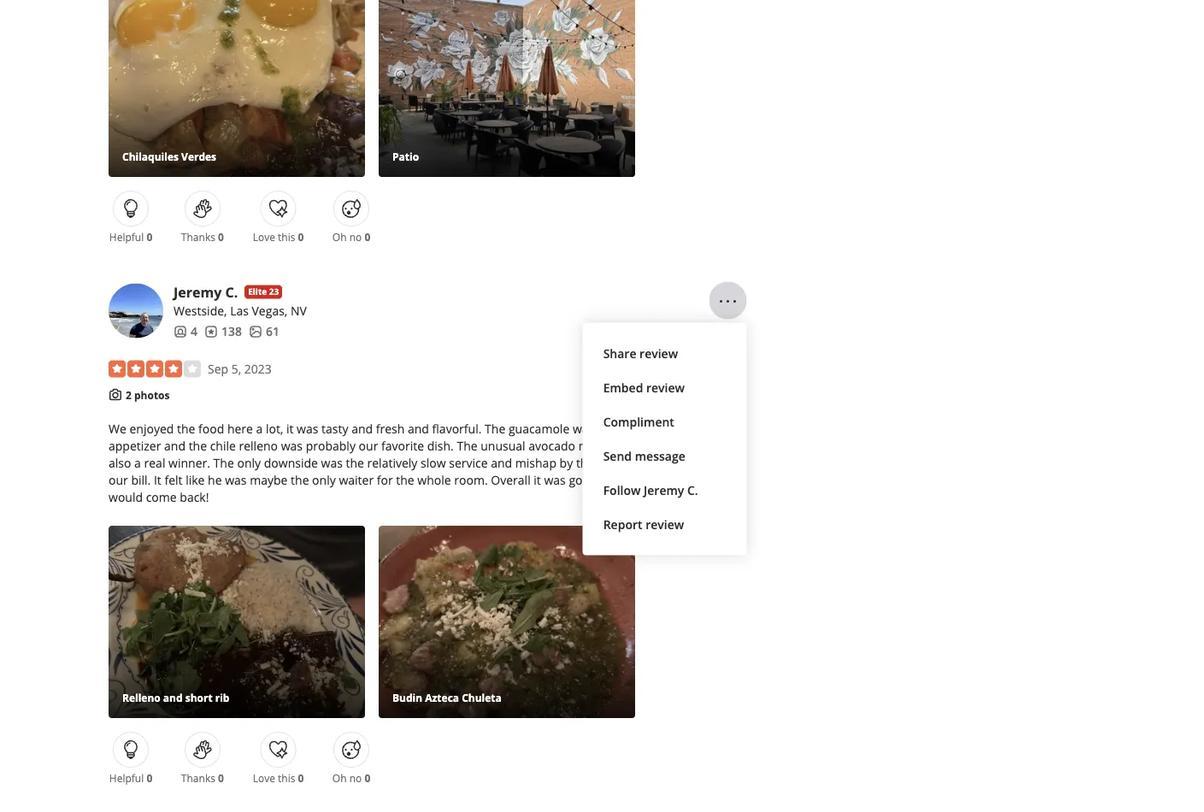 Task type: vqa. For each thing, say whether or not it's contained in the screenshot.
enjoyed
yes



Task type: locate. For each thing, give the bounding box(es) containing it.
1 vertical spatial only
[[312, 472, 336, 488]]

thanks 0
[[181, 230, 224, 244], [181, 772, 224, 786]]

review up embed review button
[[640, 346, 678, 362]]

he
[[208, 472, 222, 488]]

1 oh from the top
[[333, 230, 347, 244]]

jeremy inside button
[[644, 483, 685, 499]]

jeremy down with
[[644, 483, 685, 499]]

2 no from the top
[[350, 772, 362, 786]]

our
[[359, 438, 378, 454], [109, 472, 128, 488]]

no
[[350, 230, 362, 244], [350, 772, 362, 786]]

0 horizontal spatial it
[[287, 420, 294, 437]]

2023
[[245, 361, 272, 377]]

it right lot,
[[287, 420, 294, 437]]

we
[[625, 472, 641, 488]]

review down follow jeremy c. button
[[646, 517, 685, 533]]

menu
[[583, 323, 747, 556]]

photos
[[134, 388, 170, 402]]

1 vertical spatial helpful 0
[[109, 772, 152, 786]]

good
[[569, 472, 598, 488]]

1 vertical spatial thanks 0
[[181, 772, 224, 786]]

0 vertical spatial the
[[485, 420, 506, 437]]

elite 23 link
[[245, 285, 282, 299]]

only
[[237, 455, 261, 471], [312, 472, 336, 488]]

follow jeremy c. button
[[597, 474, 734, 508]]

0 vertical spatial oh
[[333, 230, 347, 244]]

1 vertical spatial our
[[109, 472, 128, 488]]

0 vertical spatial thanks
[[181, 230, 216, 244]]

embed review
[[604, 380, 685, 396]]

appetizer
[[109, 438, 161, 454]]

room.
[[455, 472, 488, 488]]

helpful 0
[[109, 230, 152, 244], [109, 772, 152, 786]]

1 horizontal spatial the
[[457, 438, 478, 454]]

0 vertical spatial love
[[253, 230, 275, 244]]

1 vertical spatial jeremy
[[644, 483, 685, 499]]

elite
[[248, 286, 267, 298]]

1 vertical spatial love
[[253, 772, 275, 786]]

review inside button
[[647, 380, 685, 396]]

menu image
[[718, 291, 739, 312]]

a left real
[[134, 455, 141, 471]]

and right the "tasty"
[[352, 420, 373, 437]]

we
[[109, 420, 126, 437]]

0 vertical spatial thanks 0
[[181, 230, 224, 244]]

2 thanks 0 from the top
[[181, 772, 224, 786]]

0 horizontal spatial only
[[237, 455, 261, 471]]

1 horizontal spatial our
[[359, 438, 378, 454]]

send message
[[604, 448, 686, 465]]

61
[[266, 323, 280, 340]]

waiter left for at the bottom of the page
[[339, 472, 374, 488]]

the
[[485, 420, 506, 437], [457, 438, 478, 454], [214, 455, 234, 471]]

c.
[[225, 283, 238, 301], [688, 483, 699, 499]]

was up downside
[[281, 438, 303, 454]]

jeremy up westside,
[[174, 283, 222, 301]]

oh
[[333, 230, 347, 244], [333, 772, 347, 786]]

0 vertical spatial helpful
[[109, 230, 144, 244]]

1 no from the top
[[350, 230, 362, 244]]

margarita
[[579, 438, 634, 454]]

1 vertical spatial oh no 0
[[333, 772, 371, 786]]

0 horizontal spatial c.
[[225, 283, 238, 301]]

0 vertical spatial it
[[287, 420, 294, 437]]

thanks
[[181, 230, 216, 244], [181, 772, 216, 786]]

1 horizontal spatial jeremy
[[644, 483, 685, 499]]

review for share review
[[640, 346, 678, 362]]

love
[[253, 230, 275, 244], [253, 772, 275, 786]]

dish.
[[427, 438, 454, 454]]

this
[[278, 230, 296, 244], [278, 772, 296, 786]]

2 oh no 0 from the top
[[333, 772, 371, 786]]

0 vertical spatial no
[[350, 230, 362, 244]]

was up with
[[637, 438, 658, 454]]

our down also
[[109, 472, 128, 488]]

was right he
[[225, 472, 247, 488]]

4
[[191, 323, 198, 340]]

overall
[[491, 472, 531, 488]]

the up 'unusual'
[[485, 420, 506, 437]]

c. down the send message button
[[688, 483, 699, 499]]

(0 reactions) element
[[147, 230, 152, 244], [218, 230, 224, 244], [298, 230, 304, 244], [365, 230, 371, 244], [147, 772, 152, 786], [218, 772, 224, 786], [298, 772, 304, 786], [365, 772, 371, 786]]

sep
[[208, 361, 229, 377]]

138
[[222, 323, 242, 340]]

1 horizontal spatial it
[[534, 472, 541, 488]]

enjoyed
[[130, 420, 174, 437]]

1 horizontal spatial c.
[[688, 483, 699, 499]]

0 vertical spatial this
[[278, 230, 296, 244]]

report
[[604, 517, 643, 533]]

service
[[449, 455, 488, 471]]

0 vertical spatial oh no 0
[[333, 230, 371, 244]]

the down chile
[[214, 455, 234, 471]]

0 horizontal spatial our
[[109, 472, 128, 488]]

compliment button
[[597, 405, 734, 439]]

1 vertical spatial love this 0
[[253, 772, 304, 786]]

photo of jeremy c. image
[[109, 284, 163, 338]]

2 vertical spatial the
[[214, 455, 234, 471]]

0 vertical spatial review
[[640, 346, 678, 362]]

0 horizontal spatial the
[[214, 455, 234, 471]]

0 horizontal spatial waiter
[[339, 472, 374, 488]]

review
[[640, 346, 678, 362], [647, 380, 685, 396], [646, 517, 685, 533]]

photos element
[[249, 323, 280, 340]]

1 vertical spatial c.
[[688, 483, 699, 499]]

2 love from the top
[[253, 772, 275, 786]]

helpful
[[109, 230, 144, 244], [109, 772, 144, 786]]

the right for at the bottom of the page
[[396, 472, 415, 488]]

0 vertical spatial c.
[[225, 283, 238, 301]]

1 vertical spatial oh
[[333, 772, 347, 786]]

c. up 'las'
[[225, 283, 238, 301]]

the up good
[[576, 455, 595, 471]]

with
[[636, 455, 660, 471]]

our down fresh
[[359, 438, 378, 454]]

a up margarita at the bottom
[[598, 420, 605, 437]]

only down probably
[[312, 472, 336, 488]]

probably
[[306, 438, 356, 454]]

embed review button
[[597, 371, 734, 405]]

0 vertical spatial only
[[237, 455, 261, 471]]

winner.
[[169, 455, 210, 471]]

1 vertical spatial it
[[534, 472, 541, 488]]

the up the service
[[457, 438, 478, 454]]

we enjoyed the food here a lot, it was tasty and fresh and flavorful. the guacamole was a delicious appetizer and the chile relleno was probably our favorite dish. the unusual avocado margarita was also a real winner. the only downside was the relatively slow service and mishap by the waiter with our bill. it felt like he was maybe the only waiter for the whole room. overall it was good and we would come back!
[[109, 420, 660, 505]]

waiter
[[598, 455, 633, 471], [339, 472, 374, 488]]

las
[[230, 303, 249, 319]]

1 vertical spatial review
[[647, 380, 685, 396]]

only down the relleno
[[237, 455, 261, 471]]

was left the "tasty"
[[297, 420, 319, 437]]

1 vertical spatial no
[[350, 772, 362, 786]]

4 star rating image
[[109, 361, 201, 378]]

vegas,
[[252, 303, 288, 319]]

0 vertical spatial jeremy
[[174, 283, 222, 301]]

the left "food"
[[177, 420, 195, 437]]

compliment
[[604, 414, 675, 430]]

1 vertical spatial thanks
[[181, 772, 216, 786]]

1 love from the top
[[253, 230, 275, 244]]

0 vertical spatial helpful 0
[[109, 230, 152, 244]]

menu containing share review
[[583, 323, 747, 556]]

share review
[[604, 346, 678, 362]]

mishap
[[516, 455, 557, 471]]

westside,
[[174, 303, 227, 319]]

2 vertical spatial review
[[646, 517, 685, 533]]

a left lot,
[[256, 420, 263, 437]]

the
[[177, 420, 195, 437], [189, 438, 207, 454], [346, 455, 364, 471], [576, 455, 595, 471], [291, 472, 309, 488], [396, 472, 415, 488]]

0 vertical spatial love this 0
[[253, 230, 304, 244]]

1 vertical spatial this
[[278, 772, 296, 786]]

0
[[147, 230, 152, 244], [218, 230, 224, 244], [298, 230, 304, 244], [365, 230, 371, 244], [147, 772, 152, 786], [218, 772, 224, 786], [298, 772, 304, 786], [365, 772, 371, 786]]

the up winner.
[[189, 438, 207, 454]]

jeremy c.
[[174, 283, 238, 301]]

1 this from the top
[[278, 230, 296, 244]]

love this 0
[[253, 230, 304, 244], [253, 772, 304, 786]]

report review
[[604, 517, 685, 533]]

review down share review button
[[647, 380, 685, 396]]

2 helpful from the top
[[109, 772, 144, 786]]

0 vertical spatial our
[[359, 438, 378, 454]]

1 helpful from the top
[[109, 230, 144, 244]]

jeremy
[[174, 283, 222, 301], [644, 483, 685, 499]]

flavorful.
[[433, 420, 482, 437]]

was
[[297, 420, 319, 437], [573, 420, 595, 437], [281, 438, 303, 454], [637, 438, 658, 454], [321, 455, 343, 471], [225, 472, 247, 488], [544, 472, 566, 488]]

it down mishap
[[534, 472, 541, 488]]

1 horizontal spatial waiter
[[598, 455, 633, 471]]

a
[[256, 420, 263, 437], [598, 420, 605, 437], [134, 455, 141, 471]]

oh no 0
[[333, 230, 371, 244], [333, 772, 371, 786]]

waiter down margarita at the bottom
[[598, 455, 633, 471]]

0 vertical spatial waiter
[[598, 455, 633, 471]]

1 love this 0 from the top
[[253, 230, 304, 244]]

1 vertical spatial helpful
[[109, 772, 144, 786]]



Task type: describe. For each thing, give the bounding box(es) containing it.
and left we
[[601, 472, 622, 488]]

favorite
[[382, 438, 424, 454]]

back!
[[180, 489, 209, 505]]

and up favorite
[[408, 420, 429, 437]]

2 photos link
[[126, 388, 170, 402]]

relatively
[[367, 455, 418, 471]]

embed
[[604, 380, 644, 396]]

follow jeremy c.
[[604, 483, 699, 499]]

maybe
[[250, 472, 288, 488]]

16 review v2 image
[[204, 325, 218, 339]]

23
[[269, 286, 279, 298]]

1 helpful 0 from the top
[[109, 230, 152, 244]]

0 horizontal spatial jeremy
[[174, 283, 222, 301]]

it
[[154, 472, 162, 488]]

c. inside follow jeremy c. button
[[688, 483, 699, 499]]

lot,
[[266, 420, 283, 437]]

avocado
[[529, 438, 576, 454]]

for
[[377, 472, 393, 488]]

follow
[[604, 483, 641, 499]]

the down downside
[[291, 472, 309, 488]]

send
[[604, 448, 632, 465]]

felt
[[165, 472, 183, 488]]

2 helpful 0 from the top
[[109, 772, 152, 786]]

elite 23 westside, las vegas, nv
[[174, 286, 307, 319]]

slow
[[421, 455, 446, 471]]

2
[[126, 388, 132, 402]]

16 friends v2 image
[[174, 325, 187, 339]]

here
[[227, 420, 253, 437]]

tasty
[[322, 420, 349, 437]]

guacamole
[[509, 420, 570, 437]]

whole
[[418, 472, 451, 488]]

1 horizontal spatial a
[[256, 420, 263, 437]]

sep 5, 2023
[[208, 361, 272, 377]]

share
[[604, 346, 637, 362]]

food
[[199, 420, 224, 437]]

chile
[[210, 438, 236, 454]]

was up margarita at the bottom
[[573, 420, 595, 437]]

was down by
[[544, 472, 566, 488]]

delicious
[[608, 420, 657, 437]]

like
[[186, 472, 205, 488]]

by
[[560, 455, 573, 471]]

relleno
[[239, 438, 278, 454]]

was down probably
[[321, 455, 343, 471]]

reviews element
[[204, 323, 242, 340]]

16 camera v2 image
[[109, 388, 122, 402]]

share review button
[[597, 337, 734, 371]]

jeremy c. link
[[174, 283, 238, 301]]

and down 'unusual'
[[491, 455, 513, 471]]

1 horizontal spatial only
[[312, 472, 336, 488]]

message
[[635, 448, 686, 465]]

2 oh from the top
[[333, 772, 347, 786]]

2 horizontal spatial a
[[598, 420, 605, 437]]

fresh
[[376, 420, 405, 437]]

downside
[[264, 455, 318, 471]]

1 vertical spatial waiter
[[339, 472, 374, 488]]

bill.
[[131, 472, 151, 488]]

5,
[[232, 361, 241, 377]]

and up winner.
[[164, 438, 186, 454]]

0 horizontal spatial a
[[134, 455, 141, 471]]

1 thanks from the top
[[181, 230, 216, 244]]

1 vertical spatial the
[[457, 438, 478, 454]]

nv
[[291, 303, 307, 319]]

1 oh no 0 from the top
[[333, 230, 371, 244]]

also
[[109, 455, 131, 471]]

2 photos
[[126, 388, 170, 402]]

2 this from the top
[[278, 772, 296, 786]]

review for embed review
[[647, 380, 685, 396]]

16 photos v2 image
[[249, 325, 263, 339]]

review for report review
[[646, 517, 685, 533]]

come
[[146, 489, 177, 505]]

real
[[144, 455, 165, 471]]

would
[[109, 489, 143, 505]]

2 horizontal spatial the
[[485, 420, 506, 437]]

send message button
[[597, 439, 734, 474]]

the down probably
[[346, 455, 364, 471]]

2 thanks from the top
[[181, 772, 216, 786]]

report review button
[[597, 508, 734, 542]]

friends element
[[174, 323, 198, 340]]

1 thanks 0 from the top
[[181, 230, 224, 244]]

2 love this 0 from the top
[[253, 772, 304, 786]]

unusual
[[481, 438, 526, 454]]



